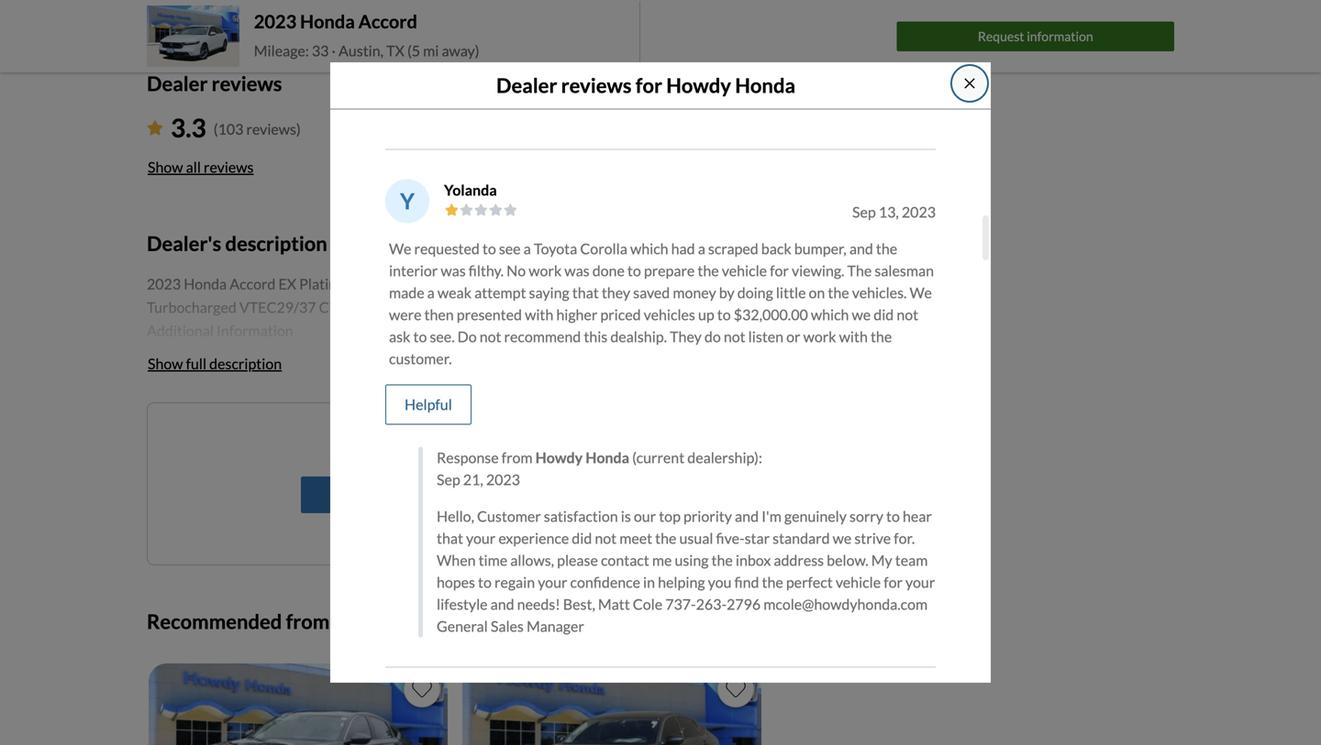 Task type: describe. For each thing, give the bounding box(es) containing it.
21,
[[463, 471, 483, 489]]

1 horizontal spatial this
[[524, 435, 549, 453]]

prepare
[[644, 262, 695, 280]]

turbocharged
[[147, 299, 236, 317]]

attempt
[[474, 284, 526, 302]]

of
[[402, 435, 415, 453]]

16v
[[727, 275, 754, 293]]

do
[[457, 328, 477, 346]]

request information
[[978, 28, 1093, 44]]

reviews for dealer reviews
[[212, 72, 282, 96]]

2 horizontal spatial your
[[906, 574, 935, 592]]

we inside hello,     customer satisfaction is our top priority and i'm genuinely sorry to hear that your experience did not meet the usual five-star standard we strive for. when time allows, please contact me using the inbox address below. my team hopes to regain your confidence in helping you find the perfect vehicle for your lifestyle and needs!     best,   matt cole  737-263-2796  mcole@howdyhonda.com general sales manager
[[833, 530, 852, 548]]

all
[[186, 158, 201, 176]]

2 horizontal spatial a
[[698, 240, 705, 258]]

customer
[[477, 508, 541, 526]]

ask
[[389, 328, 410, 346]]

show all reviews
[[148, 158, 254, 176]]

1 horizontal spatial and
[[735, 508, 759, 526]]

cvt
[[602, 275, 630, 293]]

star image
[[147, 121, 163, 135]]

not right do
[[724, 328, 745, 346]]

star
[[745, 530, 770, 548]]

little
[[776, 284, 806, 302]]

2023 honda accord mileage: 33 · austin, tx (5 mi away)
[[254, 11, 479, 60]]

y dialog
[[330, 0, 991, 746]]

1 horizontal spatial which
[[811, 306, 849, 324]]

me for email
[[464, 486, 484, 504]]

0 vertical spatial with
[[525, 306, 553, 324]]

0 vertical spatial for
[[636, 73, 662, 97]]

1 horizontal spatial your
[[538, 574, 567, 592]]

no
[[507, 262, 526, 280]]

in
[[643, 574, 655, 592]]

did inside we requested to see a toyota corolla which had a scraped back bumper, and the interior was   filthy.  no work was done to prepare the vehicle for viewing.  the salesman made a weak   attempt saying that they saved money by doing little on the vehicles.  we were then presented   with higher priced vehicles up to $32,000.00 which we did not ask to see.      do not recommend this dealship.  they do not listen or work with the customer.
[[874, 306, 894, 324]]

notify me of new listings like this one
[[334, 435, 576, 453]]

dohc
[[681, 275, 725, 293]]

email me
[[426, 486, 484, 504]]

platinum
[[299, 275, 357, 293]]

737-
[[665, 596, 696, 614]]

requested
[[414, 240, 480, 258]]

0 vertical spatial description
[[225, 232, 327, 256]]

show full description button
[[147, 344, 283, 384]]

please
[[557, 552, 598, 570]]

we inside we requested to see a toyota corolla which had a scraped back bumper, and the interior was   filthy.  no work was done to prepare the vehicle for viewing.  the salesman made a weak   attempt saying that they saved money by doing little on the vehicles.  we were then presented   with higher priced vehicles up to $32,000.00 which we did not ask to see.      do not recommend this dealship.  they do not listen or work with the customer.
[[852, 306, 871, 324]]

the up salesman
[[876, 240, 897, 258]]

when
[[437, 552, 476, 570]]

salesman
[[875, 262, 934, 280]]

below.
[[827, 552, 868, 570]]

doing
[[737, 284, 773, 302]]

show for dealer
[[148, 158, 183, 176]]

$32,000.00
[[734, 306, 808, 324]]

to right up at the top of page
[[717, 306, 731, 324]]

that inside hello,     customer satisfaction is our top priority and i'm genuinely sorry to hear that your experience did not meet the usual five-star standard we strive for. when time allows, please contact me using the inbox address below. my team hopes to regain your confidence in helping you find the perfect vehicle for your lifestyle and needs!     best,   matt cole  737-263-2796  mcole@howdyhonda.com general sales manager
[[437, 530, 463, 548]]

away)
[[442, 42, 479, 60]]

confidence
[[570, 574, 640, 592]]

this inside we requested to see a toyota corolla which had a scraped back bumper, and the interior was   filthy.  no work was done to prepare the vehicle for viewing.  the salesman made a weak   attempt saying that they saved money by doing little on the vehicles.  we were then presented   with higher priced vehicles up to $32,000.00 which we did not ask to see.      do not recommend this dealship.  they do not listen or work with the customer.
[[584, 328, 608, 346]]

weak
[[437, 284, 472, 302]]

(current
[[632, 449, 685, 467]]

information
[[217, 322, 293, 340]]

mcole@howdyhonda.com
[[763, 596, 928, 614]]

satisfaction
[[544, 508, 618, 526]]

me inside hello,     customer satisfaction is our top priority and i'm genuinely sorry to hear that your experience did not meet the usual five-star standard we strive for. when time allows, please contact me using the inbox address below. my team hopes to regain your confidence in helping you find the perfect vehicle for your lifestyle and needs!     best,   matt cole  737-263-2796  mcole@howdyhonda.com general sales manager
[[652, 552, 672, 570]]

priced
[[600, 306, 641, 324]]

by
[[719, 284, 735, 302]]

mi
[[423, 42, 439, 60]]

manager
[[527, 618, 584, 636]]

reviews for dealer reviews for howdy honda
[[561, 73, 632, 97]]

the up you
[[711, 552, 733, 570]]

from for recommended
[[286, 610, 330, 634]]

2023 inside response from howdy honda (current dealership): sep 21, 2023
[[486, 471, 520, 489]]

dealer reviews for howdy honda
[[496, 73, 795, 97]]

cole
[[633, 596, 662, 614]]

contact
[[601, 552, 649, 570]]

0 vertical spatial we
[[389, 240, 411, 258]]

tx
[[386, 42, 404, 60]]

regain
[[494, 574, 535, 592]]

show for dealer's
[[148, 355, 183, 373]]

to left see
[[482, 240, 496, 258]]

3.3 (103 reviews)
[[171, 112, 301, 143]]

allows,
[[510, 552, 554, 570]]

that inside we requested to see a toyota corolla which had a scraped back bumper, and the interior was   filthy.  no work was done to prepare the vehicle for viewing.  the salesman made a weak   attempt saying that they saved money by doing little on the vehicles.  we were then presented   with higher priced vehicles up to $32,000.00 which we did not ask to see.      do not recommend this dealship.  they do not listen or work with the customer.
[[572, 284, 599, 302]]

see
[[499, 240, 521, 258]]

response
[[437, 449, 499, 467]]

usual
[[679, 530, 713, 548]]

hear
[[903, 508, 932, 526]]

recommended
[[147, 610, 282, 634]]

on
[[809, 284, 825, 302]]

sep inside response from howdy honda (current dealership): sep 21, 2023
[[437, 471, 460, 489]]

2 vertical spatial this
[[334, 610, 367, 634]]

for inside hello,     customer satisfaction is our top priority and i'm genuinely sorry to hear that your experience did not meet the usual five-star standard we strive for. when time allows, please contact me using the inbox address below. my team hopes to regain your confidence in helping you find the perfect vehicle for your lifestyle and needs!     best,   matt cole  737-263-2796  mcole@howdyhonda.com general sales manager
[[884, 574, 903, 592]]

viewing.
[[792, 262, 844, 280]]

description inside button
[[209, 355, 282, 373]]

made
[[389, 284, 424, 302]]

dealer reviews
[[147, 72, 282, 96]]

is
[[621, 508, 631, 526]]

the up money
[[698, 262, 719, 280]]

0 horizontal spatial and
[[490, 596, 514, 614]]

using
[[675, 552, 709, 570]]

notify
[[334, 435, 376, 453]]

2023 right 13, in the right of the page
[[902, 203, 936, 221]]

experience
[[498, 530, 569, 548]]

our
[[634, 508, 656, 526]]

to left hear
[[886, 508, 900, 526]]

genuinely
[[784, 508, 847, 526]]

they
[[602, 284, 630, 302]]

needs!
[[517, 596, 560, 614]]

honda inside 2023 honda accord ex platinum white pearlblack cloth. w/o bsifwd cvt 1.5t i4 dohc 16v turbocharged vtec29/37 city/highway mpg additional information
[[184, 275, 227, 293]]

1 vertical spatial work
[[803, 328, 836, 346]]

reviews)
[[246, 121, 301, 138]]

(5
[[407, 42, 420, 60]]

like
[[498, 435, 522, 453]]

helping
[[658, 574, 705, 592]]

i'm
[[762, 508, 781, 526]]

0 horizontal spatial a
[[427, 284, 435, 302]]



Task type: vqa. For each thing, say whether or not it's contained in the screenshot.
back
yes



Task type: locate. For each thing, give the bounding box(es) containing it.
then
[[424, 306, 454, 324]]

sep left 13, in the right of the page
[[852, 203, 876, 221]]

a right had
[[698, 240, 705, 258]]

was up weak
[[441, 262, 466, 280]]

austin,
[[339, 42, 384, 60]]

1 vertical spatial for
[[770, 262, 789, 280]]

1 was from the left
[[441, 262, 466, 280]]

dealer for dealer reviews for howdy honda
[[496, 73, 557, 97]]

not down presented
[[480, 328, 501, 346]]

1 vertical spatial with
[[839, 328, 868, 346]]

1 vertical spatial and
[[735, 508, 759, 526]]

was down 'toyota'
[[564, 262, 590, 280]]

from for response
[[502, 449, 533, 467]]

your up needs!
[[538, 574, 567, 592]]

0 horizontal spatial howdy
[[535, 449, 583, 467]]

bumper,
[[794, 240, 847, 258]]

me
[[379, 435, 399, 453], [464, 486, 484, 504], [652, 552, 672, 570]]

show left all
[[148, 158, 183, 176]]

time
[[478, 552, 507, 570]]

did down satisfaction at the left of page
[[572, 530, 592, 548]]

to down time
[[478, 574, 492, 592]]

0 horizontal spatial vehicle
[[722, 262, 767, 280]]

reviews inside y dialog
[[561, 73, 632, 97]]

helpful button
[[385, 385, 471, 425]]

and inside we requested to see a toyota corolla which had a scraped back bumper, and the interior was   filthy.  no work was done to prepare the vehicle for viewing.  the salesman made a weak   attempt saying that they saved money by doing little on the vehicles.  we were then presented   with higher priced vehicles up to $32,000.00 which we did not ask to see.      do not recommend this dealship.  they do not listen or work with the customer.
[[849, 240, 873, 258]]

and up the
[[849, 240, 873, 258]]

reviews inside button
[[204, 158, 254, 176]]

0 vertical spatial which
[[630, 240, 668, 258]]

1 horizontal spatial with
[[839, 328, 868, 346]]

2 show from the top
[[148, 355, 183, 373]]

2 horizontal spatial for
[[884, 574, 903, 592]]

new
[[418, 435, 446, 453]]

sep
[[852, 203, 876, 221], [437, 471, 460, 489]]

hello,     customer satisfaction is our top priority and i'm genuinely sorry to hear that your experience did not meet the usual five-star standard we strive for. when time allows, please contact me using the inbox address below. my team hopes to regain your confidence in helping you find the perfect vehicle for your lifestyle and needs!     best,   matt cole  737-263-2796  mcole@howdyhonda.com general sales manager
[[437, 508, 935, 636]]

matt
[[598, 596, 630, 614]]

1 horizontal spatial me
[[464, 486, 484, 504]]

1 horizontal spatial did
[[874, 306, 894, 324]]

2023 honda accord ex platinum white pearlblack cloth. w/o bsifwd cvt 1.5t i4 dohc 16v turbocharged vtec29/37 city/highway mpg additional information
[[147, 275, 754, 340]]

2 was from the left
[[564, 262, 590, 280]]

2023 inside 2023 honda accord ex platinum white pearlblack cloth. w/o bsifwd cvt 1.5t i4 dohc 16v turbocharged vtec29/37 city/highway mpg additional information
[[147, 275, 181, 293]]

were
[[389, 306, 422, 324]]

howdy inside response from howdy honda (current dealership): sep 21, 2023
[[535, 449, 583, 467]]

0 vertical spatial accord
[[358, 11, 417, 33]]

0 vertical spatial work
[[529, 262, 562, 280]]

dealer's
[[147, 232, 221, 256]]

not
[[897, 306, 918, 324], [480, 328, 501, 346], [724, 328, 745, 346], [595, 530, 617, 548]]

0 vertical spatial and
[[849, 240, 873, 258]]

1 vertical spatial vehicle
[[836, 574, 881, 592]]

money
[[673, 284, 716, 302]]

1 horizontal spatial vehicle
[[836, 574, 881, 592]]

vehicle up the doing
[[722, 262, 767, 280]]

0 horizontal spatial me
[[379, 435, 399, 453]]

mileage:
[[254, 42, 309, 60]]

address
[[774, 552, 824, 570]]

listings
[[449, 435, 495, 453]]

0 vertical spatial did
[[874, 306, 894, 324]]

did inside hello,     customer satisfaction is our top priority and i'm genuinely sorry to hear that your experience did not meet the usual five-star standard we strive for. when time allows, please contact me using the inbox address below. my team hopes to regain your confidence in helping you find the perfect vehicle for your lifestyle and needs!     best,   matt cole  737-263-2796  mcole@howdyhonda.com general sales manager
[[572, 530, 592, 548]]

sep left the 21,
[[437, 471, 460, 489]]

work right or
[[803, 328, 836, 346]]

do
[[704, 328, 721, 346]]

which up prepare
[[630, 240, 668, 258]]

1 vertical spatial which
[[811, 306, 849, 324]]

dealer
[[147, 72, 208, 96], [496, 73, 557, 97]]

we down vehicles.
[[852, 306, 871, 324]]

bsifwd
[[543, 275, 599, 293]]

0 horizontal spatial from
[[286, 610, 330, 634]]

accord up tx
[[358, 11, 417, 33]]

and
[[849, 240, 873, 258], [735, 508, 759, 526], [490, 596, 514, 614]]

find
[[734, 574, 759, 592]]

we up below.
[[833, 530, 852, 548]]

to right done
[[627, 262, 641, 280]]

2023 right the 21,
[[486, 471, 520, 489]]

2023 inside 2023 honda accord mileage: 33 · austin, tx (5 mi away)
[[254, 11, 297, 33]]

0 vertical spatial from
[[502, 449, 533, 467]]

vehicle inside hello,     customer satisfaction is our top priority and i'm genuinely sorry to hear that your experience did not meet the usual five-star standard we strive for. when time allows, please contact me using the inbox address below. my team hopes to regain your confidence in helping you find the perfect vehicle for your lifestyle and needs!     best,   matt cole  737-263-2796  mcole@howdyhonda.com general sales manager
[[836, 574, 881, 592]]

information
[[1027, 28, 1093, 44]]

1 horizontal spatial dealer
[[496, 73, 557, 97]]

y
[[400, 188, 415, 214]]

sorry
[[850, 508, 883, 526]]

accord for 2023 honda accord ex platinum white pearlblack cloth. w/o bsifwd cvt 1.5t i4 dohc 16v turbocharged vtec29/37 city/highway mpg additional information
[[230, 275, 276, 293]]

standard
[[773, 530, 830, 548]]

1 horizontal spatial a
[[524, 240, 531, 258]]

to right ask
[[413, 328, 427, 346]]

work up saying
[[529, 262, 562, 280]]

back
[[761, 240, 791, 258]]

helpful
[[405, 396, 452, 414]]

1 vertical spatial howdy
[[535, 449, 583, 467]]

i4
[[665, 275, 678, 293]]

vehicle down below.
[[836, 574, 881, 592]]

from inside response from howdy honda (current dealership): sep 21, 2023
[[502, 449, 533, 467]]

the down vehicles.
[[871, 328, 892, 346]]

the
[[876, 240, 897, 258], [698, 262, 719, 280], [828, 284, 849, 302], [871, 328, 892, 346], [655, 530, 677, 548], [711, 552, 733, 570], [762, 574, 783, 592]]

done
[[592, 262, 625, 280]]

and up star
[[735, 508, 759, 526]]

1 horizontal spatial accord
[[358, 11, 417, 33]]

or
[[786, 328, 800, 346]]

1 vertical spatial from
[[286, 610, 330, 634]]

did down vehicles.
[[874, 306, 894, 324]]

dealer for dealer reviews
[[147, 72, 208, 96]]

honda inside 2023 honda accord mileage: 33 · austin, tx (5 mi away)
[[300, 11, 355, 33]]

your down team
[[906, 574, 935, 592]]

email me button
[[301, 477, 609, 514]]

1 vertical spatial did
[[572, 530, 592, 548]]

0 vertical spatial howdy
[[666, 73, 731, 97]]

from
[[502, 449, 533, 467], [286, 610, 330, 634]]

0 horizontal spatial we
[[389, 240, 411, 258]]

for inside we requested to see a toyota corolla which had a scraped back bumper, and the interior was   filthy.  no work was done to prepare the vehicle for viewing.  the salesman made a weak   attempt saying that they saved money by doing little on the vehicles.  we were then presented   with higher priced vehicles up to $32,000.00 which we did not ask to see.      do not recommend this dealship.  they do not listen or work with the customer.
[[770, 262, 789, 280]]

0 horizontal spatial dealer
[[147, 72, 208, 96]]

2 horizontal spatial me
[[652, 552, 672, 570]]

the right the on
[[828, 284, 849, 302]]

description down "information" on the top left of the page
[[209, 355, 282, 373]]

toyota
[[534, 240, 577, 258]]

customer.
[[389, 350, 452, 368]]

13,
[[879, 203, 899, 221]]

vehicles.
[[852, 284, 907, 302]]

higher
[[556, 306, 597, 324]]

not inside hello,     customer satisfaction is our top priority and i'm genuinely sorry to hear that your experience did not meet the usual five-star standard we strive for. when time allows, please contact me using the inbox address below. my team hopes to regain your confidence in helping you find the perfect vehicle for your lifestyle and needs!     best,   matt cole  737-263-2796  mcole@howdyhonda.com general sales manager
[[595, 530, 617, 548]]

we
[[389, 240, 411, 258], [910, 284, 932, 302]]

2 horizontal spatial and
[[849, 240, 873, 258]]

and up "sales"
[[490, 596, 514, 614]]

2 vertical spatial me
[[652, 552, 672, 570]]

description up "ex"
[[225, 232, 327, 256]]

1 horizontal spatial we
[[910, 284, 932, 302]]

33
[[312, 42, 329, 60]]

show left full
[[148, 355, 183, 373]]

2023
[[254, 11, 297, 33], [902, 203, 936, 221], [147, 275, 181, 293], [486, 471, 520, 489]]

show full description
[[148, 355, 282, 373]]

accord inside 2023 honda accord mileage: 33 · austin, tx (5 mi away)
[[358, 11, 417, 33]]

0 horizontal spatial which
[[630, 240, 668, 258]]

1 vertical spatial me
[[464, 486, 484, 504]]

0 vertical spatial show
[[148, 158, 183, 176]]

a up "then" on the left of page
[[427, 284, 435, 302]]

with
[[525, 306, 553, 324], [839, 328, 868, 346]]

we requested to see a toyota corolla which had a scraped back bumper, and the interior was   filthy.  no work was done to prepare the vehicle for viewing.  the salesman made a weak   attempt saying that they saved money by doing little on the vehicles.  we were then presented   with higher priced vehicles up to $32,000.00 which we did not ask to see.      do not recommend this dealship.  they do not listen or work with the customer.
[[389, 240, 934, 368]]

3.3
[[171, 112, 206, 143]]

w/o
[[516, 275, 540, 293]]

hopes
[[437, 574, 475, 592]]

sep 13, 2023
[[852, 203, 936, 221]]

we down salesman
[[910, 284, 932, 302]]

(103
[[214, 121, 244, 138]]

0 horizontal spatial with
[[525, 306, 553, 324]]

presented
[[457, 306, 522, 324]]

you
[[708, 574, 732, 592]]

2 vertical spatial for
[[884, 574, 903, 592]]

vehicle inside we requested to see a toyota corolla which had a scraped back bumper, and the interior was   filthy.  no work was done to prepare the vehicle for viewing.  the salesman made a weak   attempt saying that they saved money by doing little on the vehicles.  we were then presented   with higher priced vehicles up to $32,000.00 which we did not ask to see.      do not recommend this dealship.  they do not listen or work with the customer.
[[722, 262, 767, 280]]

that down hello,
[[437, 530, 463, 548]]

2023 honda accord image
[[147, 6, 239, 67]]

0 horizontal spatial this
[[334, 610, 367, 634]]

0 horizontal spatial for
[[636, 73, 662, 97]]

1 show from the top
[[148, 158, 183, 176]]

1 horizontal spatial that
[[572, 284, 599, 302]]

1.5t
[[633, 275, 662, 293]]

inbox
[[736, 552, 771, 570]]

a right see
[[524, 240, 531, 258]]

they
[[670, 328, 702, 346]]

up
[[698, 306, 714, 324]]

saved
[[633, 284, 670, 302]]

me up hello,
[[464, 486, 484, 504]]

1 vertical spatial sep
[[437, 471, 460, 489]]

1 horizontal spatial sep
[[852, 203, 876, 221]]

2023 up mileage:
[[254, 11, 297, 33]]

dealership):
[[687, 449, 762, 467]]

we up interior
[[389, 240, 411, 258]]

1 horizontal spatial was
[[564, 262, 590, 280]]

2 vertical spatial and
[[490, 596, 514, 614]]

priority
[[683, 508, 732, 526]]

this right the like
[[524, 435, 549, 453]]

1 vertical spatial we
[[833, 530, 852, 548]]

hello,
[[437, 508, 474, 526]]

0 horizontal spatial work
[[529, 262, 562, 280]]

with down vehicles.
[[839, 328, 868, 346]]

0 vertical spatial me
[[379, 435, 399, 453]]

your up time
[[466, 530, 496, 548]]

2 horizontal spatial this
[[584, 328, 608, 346]]

with up recommend
[[525, 306, 553, 324]]

0 horizontal spatial did
[[572, 530, 592, 548]]

the right find
[[762, 574, 783, 592]]

1 vertical spatial this
[[524, 435, 549, 453]]

honda inside response from howdy honda (current dealership): sep 21, 2023
[[586, 449, 629, 467]]

0 vertical spatial this
[[584, 328, 608, 346]]

listen
[[748, 328, 784, 346]]

2796
[[727, 596, 761, 614]]

0 horizontal spatial accord
[[230, 275, 276, 293]]

1 vertical spatial accord
[[230, 275, 276, 293]]

dealer inside y dialog
[[496, 73, 557, 97]]

me inside button
[[464, 486, 484, 504]]

full
[[186, 355, 207, 373]]

1 vertical spatial we
[[910, 284, 932, 302]]

not up contact
[[595, 530, 617, 548]]

0 horizontal spatial was
[[441, 262, 466, 280]]

accord for 2023 honda accord mileage: 33 · austin, tx (5 mi away)
[[358, 11, 417, 33]]

1 horizontal spatial for
[[770, 262, 789, 280]]

top
[[659, 508, 681, 526]]

1 horizontal spatial work
[[803, 328, 836, 346]]

recommended from this dealer
[[147, 610, 428, 634]]

this down higher
[[584, 328, 608, 346]]

1 horizontal spatial from
[[502, 449, 533, 467]]

accord inside 2023 honda accord ex platinum white pearlblack cloth. w/o bsifwd cvt 1.5t i4 dohc 16v turbocharged vtec29/37 city/highway mpg additional information
[[230, 275, 276, 293]]

not down vehicles.
[[897, 306, 918, 324]]

howdy
[[666, 73, 731, 97], [535, 449, 583, 467]]

close modal dealer reviews for howdy honda image
[[962, 76, 977, 91]]

0 horizontal spatial your
[[466, 530, 496, 548]]

sales
[[491, 618, 524, 636]]

which down the on
[[811, 306, 849, 324]]

that up higher
[[572, 284, 599, 302]]

corolla
[[580, 240, 627, 258]]

to
[[482, 240, 496, 258], [627, 262, 641, 280], [717, 306, 731, 324], [413, 328, 427, 346], [886, 508, 900, 526], [478, 574, 492, 592]]

1 vertical spatial description
[[209, 355, 282, 373]]

0 horizontal spatial sep
[[437, 471, 460, 489]]

was
[[441, 262, 466, 280], [564, 262, 590, 280]]

1 vertical spatial that
[[437, 530, 463, 548]]

me for notify
[[379, 435, 399, 453]]

2023 up turbocharged
[[147, 275, 181, 293]]

1 vertical spatial show
[[148, 355, 183, 373]]

the down top
[[655, 530, 677, 548]]

0 vertical spatial that
[[572, 284, 599, 302]]

one
[[552, 435, 576, 453]]

0 vertical spatial vehicle
[[722, 262, 767, 280]]

1 horizontal spatial howdy
[[666, 73, 731, 97]]

accord up vtec29/37
[[230, 275, 276, 293]]

ex
[[278, 275, 296, 293]]

0 vertical spatial sep
[[852, 203, 876, 221]]

0 horizontal spatial that
[[437, 530, 463, 548]]

me up in
[[652, 552, 672, 570]]

this left 'dealer'
[[334, 610, 367, 634]]

me left of
[[379, 435, 399, 453]]

0 vertical spatial we
[[852, 306, 871, 324]]

additional
[[147, 322, 214, 340]]



